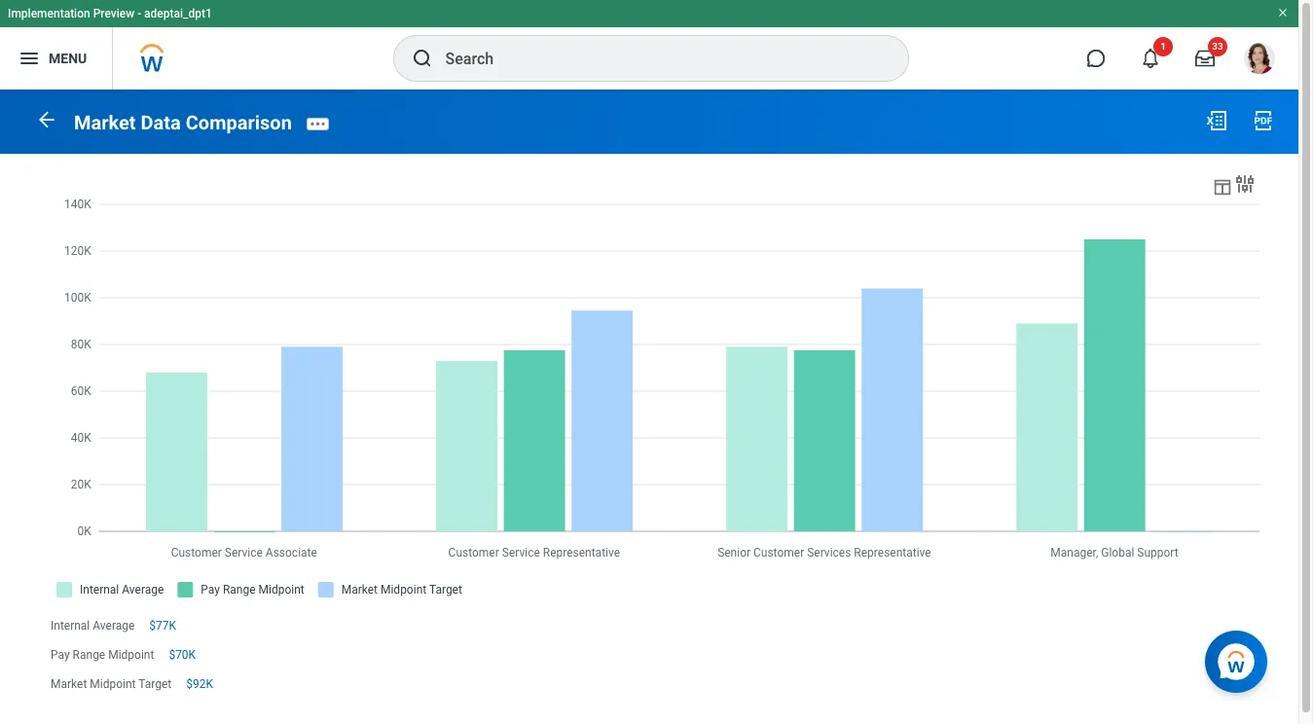 Task type: vqa. For each thing, say whether or not it's contained in the screenshot.
Market Data Comparison link
yes



Task type: locate. For each thing, give the bounding box(es) containing it.
$77k
[[149, 619, 176, 632]]

33 button
[[1184, 37, 1228, 80]]

pay range midpoint
[[51, 648, 154, 662]]

market left data
[[74, 111, 136, 134]]

export to excel image
[[1205, 109, 1229, 132]]

market for market data comparison
[[74, 111, 136, 134]]

market
[[74, 111, 136, 134], [51, 678, 87, 691]]

market for market midpoint target
[[51, 678, 87, 691]]

$70k button
[[169, 647, 199, 663]]

$70k
[[169, 648, 196, 662]]

1 vertical spatial market
[[51, 678, 87, 691]]

close environment banner image
[[1277, 7, 1289, 18]]

0 vertical spatial midpoint
[[108, 648, 154, 662]]

market down pay
[[51, 678, 87, 691]]

search image
[[410, 47, 434, 70]]

notifications large image
[[1141, 49, 1160, 68]]

profile logan mcneil image
[[1244, 43, 1275, 78]]

1 vertical spatial midpoint
[[90, 678, 136, 691]]

0 vertical spatial market
[[74, 111, 136, 134]]

midpoint down pay range midpoint
[[90, 678, 136, 691]]

midpoint
[[108, 648, 154, 662], [90, 678, 136, 691]]

$92k button
[[186, 677, 216, 692]]

1
[[1160, 41, 1166, 52]]

midpoint down "average" at the bottom left
[[108, 648, 154, 662]]



Task type: describe. For each thing, give the bounding box(es) containing it.
preview
[[93, 7, 135, 20]]

implementation preview -   adeptai_dpt1
[[8, 7, 212, 20]]

-
[[137, 7, 141, 20]]

average
[[93, 619, 135, 632]]

adeptai_dpt1
[[144, 7, 212, 20]]

$77k button
[[149, 618, 179, 634]]

$92k
[[186, 678, 213, 691]]

target
[[138, 678, 172, 691]]

implementation
[[8, 7, 90, 20]]

view printable version (pdf) image
[[1252, 109, 1275, 132]]

menu banner
[[0, 0, 1299, 90]]

data
[[141, 111, 181, 134]]

market midpoint target
[[51, 678, 172, 691]]

comparison
[[186, 111, 292, 134]]

market data comparison link
[[74, 111, 292, 134]]

justify image
[[18, 47, 41, 70]]

previous page image
[[35, 108, 58, 131]]

range
[[73, 648, 105, 662]]

inbox large image
[[1195, 49, 1215, 68]]

market data comparison
[[74, 111, 292, 134]]

market data comparison main content
[[0, 90, 1299, 724]]

configure and view chart data image
[[1233, 172, 1257, 195]]

Search Workday  search field
[[445, 37, 868, 80]]

internal average
[[51, 619, 135, 632]]

internal
[[51, 619, 90, 632]]

menu button
[[0, 27, 112, 90]]

menu
[[49, 50, 87, 66]]

configure and view chart data image
[[1212, 176, 1233, 197]]

33
[[1212, 41, 1223, 52]]

pay
[[51, 648, 70, 662]]

1 button
[[1129, 37, 1173, 80]]



